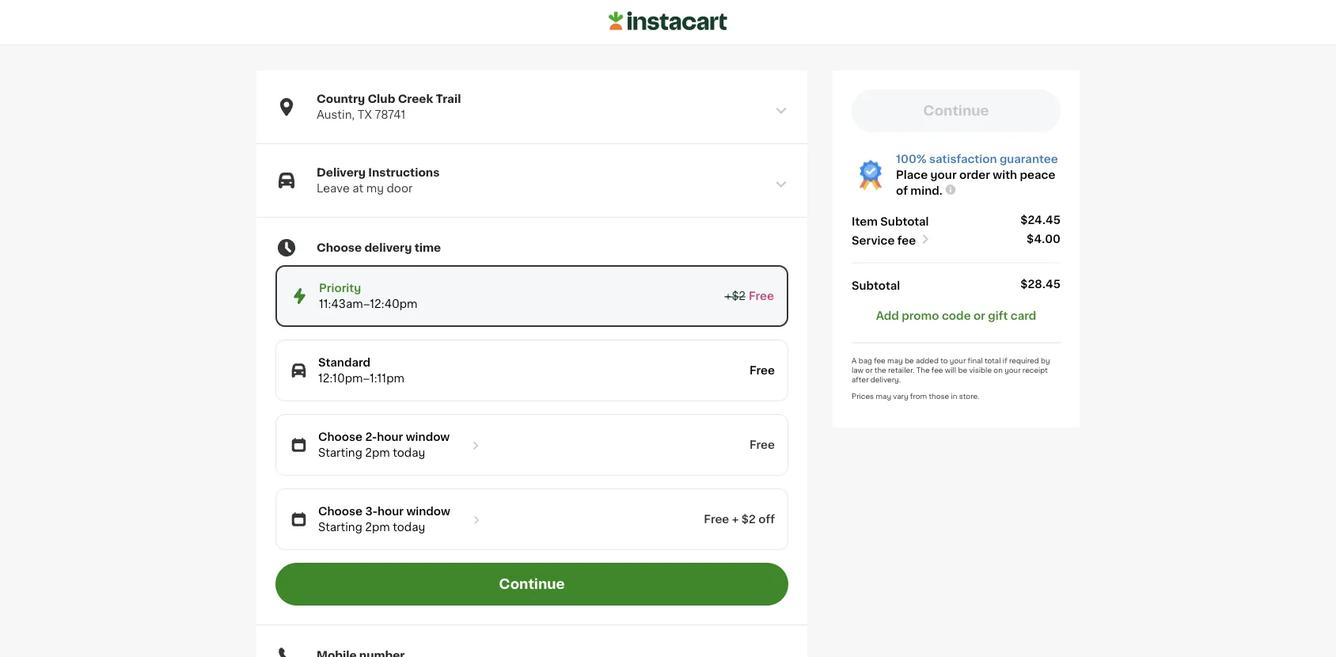 Task type: vqa. For each thing, say whether or not it's contained in the screenshot.
Interested
no



Task type: describe. For each thing, give the bounding box(es) containing it.
by
[[1041, 357, 1050, 364]]

may inside a bag fee may be added to your final total if required by law or the retailer. the fee will be visible on your receipt after delivery.
[[888, 357, 903, 364]]

1 horizontal spatial fee
[[898, 235, 916, 246]]

$28.45
[[1021, 278, 1061, 289]]

country
[[317, 93, 365, 105]]

window for choose 2-hour window starting 2pm today
[[406, 431, 450, 443]]

78741
[[375, 109, 406, 120]]

on
[[994, 367, 1003, 374]]

priority 11:43am–12:40pm
[[319, 283, 418, 310]]

retailer.
[[888, 367, 915, 374]]

your inside place your order with peace of mind.
[[931, 169, 957, 181]]

a bag fee may be added to your final total if required by law or the retailer. the fee will be visible on your receipt after delivery.
[[852, 357, 1050, 383]]

prices may vary from those in store.
[[852, 393, 980, 400]]

delivery
[[317, 167, 366, 178]]

add promo code or gift card button
[[876, 308, 1037, 323]]

2 horizontal spatial fee
[[932, 367, 943, 374]]

at
[[353, 183, 363, 194]]

after
[[852, 376, 869, 383]]

home image
[[609, 9, 728, 33]]

starting for choose 2-hour window starting 2pm today
[[318, 447, 362, 458]]

starting for choose 3-hour window starting 2pm today
[[318, 522, 362, 533]]

will
[[945, 367, 956, 374]]

$4.00
[[1027, 233, 1061, 244]]

100% satisfaction guarantee
[[896, 154, 1058, 165]]

today for 2-
[[393, 447, 425, 458]]

item subtotal
[[852, 216, 929, 227]]

1 vertical spatial fee
[[874, 357, 886, 364]]

hour for 3-
[[378, 506, 404, 517]]

service fee
[[852, 235, 916, 246]]

the
[[875, 367, 887, 374]]

$2
[[742, 514, 756, 525]]

from
[[910, 393, 927, 400]]

to
[[941, 357, 948, 364]]

country club creek trail austin, tx 78741
[[317, 93, 461, 120]]

vary
[[893, 393, 908, 400]]

add promo code or gift card
[[876, 310, 1037, 321]]

law
[[852, 367, 864, 374]]

delivery
[[365, 242, 412, 253]]

bag
[[859, 357, 872, 364]]

$24.45
[[1021, 214, 1061, 225]]

or inside a bag fee may be added to your final total if required by law or the retailer. the fee will be visible on your receipt after delivery.
[[866, 367, 873, 374]]

2-
[[365, 431, 377, 443]]

total
[[985, 357, 1001, 364]]

place your order with peace of mind.
[[896, 169, 1056, 196]]

promo
[[902, 310, 939, 321]]

free left the +
[[704, 514, 729, 525]]

required
[[1009, 357, 1039, 364]]

continue button
[[276, 563, 789, 606]]

1 vertical spatial subtotal
[[852, 280, 900, 291]]

priority
[[319, 283, 361, 294]]

those
[[929, 393, 949, 400]]

final
[[968, 357, 983, 364]]

peace
[[1020, 169, 1056, 181]]

a
[[852, 357, 857, 364]]

choose for choose 2-hour window starting 2pm today
[[318, 431, 363, 443]]

door
[[387, 183, 413, 194]]

standard 12:10pm–1:11pm
[[318, 357, 404, 384]]

+$2
[[725, 291, 746, 302]]

if
[[1003, 357, 1008, 364]]

free right +$2
[[749, 291, 774, 302]]



Task type: locate. For each thing, give the bounding box(es) containing it.
off
[[759, 514, 775, 525]]

card
[[1011, 310, 1037, 321]]

mind.
[[911, 185, 943, 196]]

1 vertical spatial your
[[950, 357, 966, 364]]

0 horizontal spatial be
[[905, 357, 914, 364]]

1 2pm from the top
[[365, 447, 390, 458]]

more info about 100% satisfaction guarantee image
[[944, 183, 957, 196]]

+$2 free
[[725, 291, 774, 302]]

may
[[888, 357, 903, 364], [876, 393, 891, 400]]

1 vertical spatial may
[[876, 393, 891, 400]]

your down if
[[1005, 367, 1021, 374]]

in
[[951, 393, 958, 400]]

2pm down 2- on the bottom left
[[365, 447, 390, 458]]

today inside choose 3-hour window starting 2pm today
[[393, 522, 425, 533]]

added
[[916, 357, 939, 364]]

may down delivery.
[[876, 393, 891, 400]]

choose for choose 3-hour window starting 2pm today
[[318, 506, 363, 517]]

or left gift in the top of the page
[[974, 310, 986, 321]]

hour inside choose 3-hour window starting 2pm today
[[378, 506, 404, 517]]

0 horizontal spatial fee
[[874, 357, 886, 364]]

delivery address image
[[774, 104, 789, 118]]

window right 3-
[[406, 506, 450, 517]]

window right 2- on the bottom left
[[406, 431, 450, 443]]

1 horizontal spatial be
[[958, 367, 968, 374]]

window
[[406, 431, 450, 443], [406, 506, 450, 517]]

or
[[974, 310, 986, 321], [866, 367, 873, 374]]

0 vertical spatial may
[[888, 357, 903, 364]]

service
[[852, 235, 895, 246]]

standard
[[318, 357, 371, 368]]

12:10pm–1:11pm
[[318, 373, 404, 384]]

fee down 'item subtotal'
[[898, 235, 916, 246]]

receipt
[[1023, 367, 1048, 374]]

hour inside choose 2-hour window starting 2pm today
[[377, 431, 403, 443]]

0 vertical spatial be
[[905, 357, 914, 364]]

11:43am–12:40pm
[[319, 298, 418, 310]]

hour for 2-
[[377, 431, 403, 443]]

1 vertical spatial today
[[393, 522, 425, 533]]

1 vertical spatial or
[[866, 367, 873, 374]]

or down bag
[[866, 367, 873, 374]]

trail
[[436, 93, 461, 105]]

gift
[[988, 310, 1008, 321]]

free + $2 off
[[704, 514, 775, 525]]

choose
[[317, 242, 362, 253], [318, 431, 363, 443], [318, 506, 363, 517]]

window inside choose 2-hour window starting 2pm today
[[406, 431, 450, 443]]

0 vertical spatial window
[[406, 431, 450, 443]]

starting inside choose 3-hour window starting 2pm today
[[318, 522, 362, 533]]

subtotal
[[881, 216, 929, 227], [852, 280, 900, 291]]

fee up the
[[874, 357, 886, 364]]

your up more info about 100% satisfaction guarantee image
[[931, 169, 957, 181]]

hour down choose 2-hour window starting 2pm today
[[378, 506, 404, 517]]

subtotal up "service fee"
[[881, 216, 929, 227]]

choose for choose delivery time
[[317, 242, 362, 253]]

delivery instructions image
[[774, 177, 789, 192]]

choose left 2- on the bottom left
[[318, 431, 363, 443]]

2 today from the top
[[393, 522, 425, 533]]

leave
[[317, 183, 350, 194]]

choose delivery time
[[317, 242, 441, 253]]

2 2pm from the top
[[365, 522, 390, 533]]

0 vertical spatial hour
[[377, 431, 403, 443]]

tx
[[358, 109, 372, 120]]

2 vertical spatial choose
[[318, 506, 363, 517]]

1 hour from the top
[[377, 431, 403, 443]]

1 vertical spatial be
[[958, 367, 968, 374]]

club
[[368, 93, 395, 105]]

today
[[393, 447, 425, 458], [393, 522, 425, 533]]

0 vertical spatial choose
[[317, 242, 362, 253]]

guarantee
[[1000, 154, 1058, 165]]

0 vertical spatial starting
[[318, 447, 362, 458]]

choose inside choose 3-hour window starting 2pm today
[[318, 506, 363, 517]]

0 vertical spatial 2pm
[[365, 447, 390, 458]]

0 vertical spatial subtotal
[[881, 216, 929, 227]]

free
[[749, 291, 774, 302], [750, 365, 775, 376], [750, 439, 775, 450], [704, 514, 729, 525]]

choose 3-hour window starting 2pm today
[[318, 506, 450, 533]]

2pm inside choose 3-hour window starting 2pm today
[[365, 522, 390, 533]]

prices
[[852, 393, 874, 400]]

2pm for 2-
[[365, 447, 390, 458]]

or inside add promo code or gift card button
[[974, 310, 986, 321]]

place
[[896, 169, 928, 181]]

be right will
[[958, 367, 968, 374]]

be up retailer. on the right bottom of the page
[[905, 357, 914, 364]]

hour down 12:10pm–1:11pm
[[377, 431, 403, 443]]

creek
[[398, 93, 433, 105]]

starting inside choose 2-hour window starting 2pm today
[[318, 447, 362, 458]]

0 vertical spatial your
[[931, 169, 957, 181]]

time
[[415, 242, 441, 253]]

starting
[[318, 447, 362, 458], [318, 522, 362, 533]]

may up retailer. on the right bottom of the page
[[888, 357, 903, 364]]

1 vertical spatial starting
[[318, 522, 362, 533]]

0 vertical spatial fee
[[898, 235, 916, 246]]

2 starting from the top
[[318, 522, 362, 533]]

100%
[[896, 154, 927, 165]]

2pm inside choose 2-hour window starting 2pm today
[[365, 447, 390, 458]]

today inside choose 2-hour window starting 2pm today
[[393, 447, 425, 458]]

code
[[942, 310, 971, 321]]

window for choose 3-hour window starting 2pm today
[[406, 506, 450, 517]]

choose inside choose 2-hour window starting 2pm today
[[318, 431, 363, 443]]

your up will
[[950, 357, 966, 364]]

delivery instructions leave at my door
[[317, 167, 440, 194]]

choose left 3-
[[318, 506, 363, 517]]

1 horizontal spatial or
[[974, 310, 986, 321]]

your
[[931, 169, 957, 181], [950, 357, 966, 364], [1005, 367, 1021, 374]]

2 hour from the top
[[378, 506, 404, 517]]

visible
[[969, 367, 992, 374]]

the
[[917, 367, 930, 374]]

2pm
[[365, 447, 390, 458], [365, 522, 390, 533]]

fee down to
[[932, 367, 943, 374]]

delivery.
[[871, 376, 901, 383]]

0 vertical spatial or
[[974, 310, 986, 321]]

continue
[[499, 578, 565, 591]]

subtotal up add
[[852, 280, 900, 291]]

2pm down 3-
[[365, 522, 390, 533]]

satisfaction
[[929, 154, 997, 165]]

store.
[[959, 393, 980, 400]]

free down +$2 free
[[750, 365, 775, 376]]

1 starting from the top
[[318, 447, 362, 458]]

0 vertical spatial today
[[393, 447, 425, 458]]

1 vertical spatial hour
[[378, 506, 404, 517]]

1 vertical spatial choose
[[318, 431, 363, 443]]

choose 2-hour window starting 2pm today
[[318, 431, 450, 458]]

+
[[732, 514, 739, 525]]

1 vertical spatial window
[[406, 506, 450, 517]]

add
[[876, 310, 899, 321]]

of
[[896, 185, 908, 196]]

instructions
[[368, 167, 440, 178]]

1 today from the top
[[393, 447, 425, 458]]

2 vertical spatial your
[[1005, 367, 1021, 374]]

be
[[905, 357, 914, 364], [958, 367, 968, 374]]

hour
[[377, 431, 403, 443], [378, 506, 404, 517]]

window inside choose 3-hour window starting 2pm today
[[406, 506, 450, 517]]

fee
[[898, 235, 916, 246], [874, 357, 886, 364], [932, 367, 943, 374]]

0 horizontal spatial or
[[866, 367, 873, 374]]

3-
[[365, 506, 378, 517]]

with
[[993, 169, 1017, 181]]

choose up priority
[[317, 242, 362, 253]]

2pm for 3-
[[365, 522, 390, 533]]

my
[[366, 183, 384, 194]]

order
[[959, 169, 990, 181]]

1 vertical spatial 2pm
[[365, 522, 390, 533]]

austin,
[[317, 109, 355, 120]]

2 vertical spatial fee
[[932, 367, 943, 374]]

item
[[852, 216, 878, 227]]

today for 3-
[[393, 522, 425, 533]]

free up 'off'
[[750, 439, 775, 450]]



